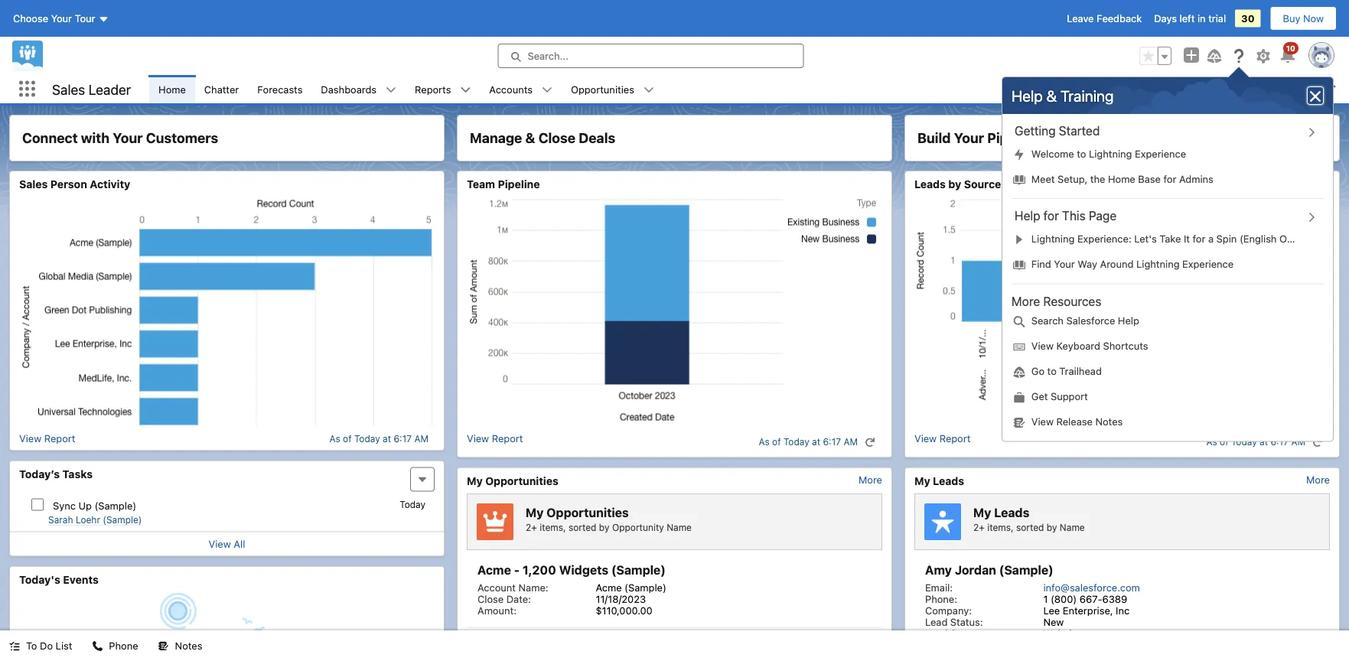 Task type: describe. For each thing, give the bounding box(es) containing it.
only)
[[1279, 233, 1304, 244]]

text default image for phone
[[92, 641, 103, 652]]

inc
[[1116, 605, 1130, 616]]

text default image inside accounts list item
[[542, 85, 552, 95]]

info@salesforce.com link
[[1043, 582, 1140, 593]]

reports link
[[406, 75, 460, 103]]

help & training
[[1012, 86, 1114, 104]]

10 button
[[1279, 42, 1299, 65]]

search... button
[[498, 44, 804, 68]]

for for meet setup, the home base for admins
[[1164, 173, 1176, 184]]

trailhead
[[1059, 365, 1102, 377]]

connect with your customers
[[22, 130, 218, 146]]

home link
[[149, 75, 195, 103]]

search...
[[528, 50, 569, 62]]

my opportunities 2+ items, sorted by opportunity name
[[526, 505, 692, 533]]

view report link for customers
[[19, 433, 75, 444]]

view report for customers
[[19, 433, 75, 444]]

experience:
[[1077, 233, 1132, 244]]

list containing welcome to lightning experience
[[1002, 142, 1333, 192]]

list containing home
[[149, 75, 1349, 103]]

at for build your pipeline
[[1260, 437, 1268, 447]]

dashboards
[[321, 83, 377, 95]]

setup,
[[1058, 173, 1088, 184]]

started
[[1059, 124, 1100, 138]]

website
[[1043, 627, 1081, 639]]

my for my opportunities 2+ items, sorted by opportunity name
[[526, 505, 544, 520]]

sync up (sample) link
[[53, 500, 136, 511]]

sorted for close
[[568, 522, 596, 533]]

0 horizontal spatial 6:​17
[[394, 433, 412, 444]]

list containing lightning experience: let's take it for a spin (english only)
[[1002, 227, 1333, 277]]

find your way around lightning experience link
[[1002, 252, 1333, 277]]

chatter link
[[195, 75, 248, 103]]

phone:
[[925, 593, 957, 605]]

your right with
[[113, 130, 143, 146]]

base
[[1138, 173, 1161, 184]]

1 vertical spatial close
[[477, 593, 504, 605]]

get
[[1031, 391, 1048, 402]]

do
[[40, 640, 53, 652]]

search salesforce help link
[[1002, 309, 1333, 334]]

info@salesforce.com
[[1043, 582, 1140, 593]]

name inside my opportunities 2+ items, sorted by opportunity name
[[667, 522, 692, 533]]

my leads
[[914, 474, 964, 487]]

team
[[467, 178, 495, 191]]

choose your tour
[[13, 13, 95, 24]]

text default image inside get support link
[[1013, 392, 1025, 404]]

opportunities for my opportunities
[[485, 474, 558, 487]]

your for find
[[1054, 258, 1075, 270]]

admins
[[1179, 173, 1213, 184]]

dashboards link
[[312, 75, 386, 103]]

6:​17 for build your pipeline
[[1271, 437, 1289, 447]]

notes inside list
[[1095, 416, 1123, 427]]

manage
[[470, 130, 522, 146]]

build your pipeline
[[917, 130, 1040, 146]]

help for this page button
[[1002, 208, 1333, 224]]

feedback
[[1097, 13, 1142, 24]]

acme for acme (sample)
[[596, 582, 622, 593]]

0 vertical spatial pipeline
[[987, 130, 1040, 146]]

getting started button
[[1002, 123, 1333, 139]]

loehr
[[76, 515, 100, 525]]

go
[[1031, 365, 1045, 377]]

amy jordan (sample)
[[925, 563, 1053, 577]]

amy
[[925, 563, 952, 577]]

items, for pipeline
[[987, 522, 1014, 533]]

reports list item
[[406, 75, 480, 103]]

(sample) up $110,000.00
[[625, 582, 666, 593]]

sales for sales leader
[[52, 81, 85, 97]]

release
[[1056, 416, 1093, 427]]

items, for close
[[540, 522, 566, 533]]

2+ for &
[[526, 522, 537, 533]]

view release notes link
[[1002, 410, 1333, 435]]

text default image for notes
[[158, 641, 169, 652]]

this
[[1062, 209, 1086, 223]]

now
[[1303, 13, 1324, 24]]

opportunity
[[612, 522, 664, 533]]

way
[[1078, 258, 1097, 270]]

view up go
[[1031, 340, 1054, 352]]

name:
[[518, 582, 548, 593]]

(sample) up 1
[[999, 563, 1053, 577]]

more link for manage & close deals
[[859, 474, 882, 486]]

forecasts link
[[248, 75, 312, 103]]

lightning inside the find your way around lightning experience link
[[1136, 258, 1180, 270]]

text default image inside the "help for this page" button
[[1306, 212, 1317, 223]]

am for manage
[[844, 437, 858, 447]]

3 report from the left
[[939, 433, 971, 444]]

text default image inside getting started "button"
[[1306, 127, 1317, 138]]

company:
[[925, 605, 972, 616]]

trial
[[1208, 13, 1226, 24]]

a
[[1208, 233, 1214, 244]]

deals
[[579, 130, 615, 146]]

of for manage & close deals
[[772, 437, 781, 447]]

keyboard
[[1056, 340, 1100, 352]]

1 horizontal spatial close
[[538, 130, 575, 146]]

text default image for go to trailhead
[[1013, 366, 1025, 378]]

1
[[1043, 593, 1048, 605]]

& for help
[[1046, 86, 1057, 104]]

opportunities link
[[562, 75, 643, 103]]

accounts list item
[[480, 75, 562, 103]]

meet setup, the home base for admins
[[1031, 173, 1213, 184]]

amount:
[[477, 605, 517, 616]]

up
[[78, 500, 92, 511]]

sales for sales person activity
[[19, 178, 48, 191]]

welcome
[[1031, 148, 1074, 159]]

getting started
[[1015, 124, 1100, 138]]

jordan
[[955, 563, 996, 577]]

text default image inside search salesforce help link
[[1013, 316, 1025, 328]]

text default image for find your way around lightning experience
[[1013, 259, 1025, 271]]

view report for deals
[[467, 433, 523, 444]]

for for lightning experience: let's take it for a spin (english only)
[[1193, 233, 1206, 244]]

6389
[[1102, 593, 1127, 605]]

training
[[1061, 86, 1114, 104]]

accounts link
[[480, 75, 542, 103]]

to for trailhead
[[1047, 365, 1057, 377]]

source:
[[950, 627, 986, 639]]

text default image inside to do list button
[[9, 641, 20, 652]]

my for my leads 2+ items, sorted by name
[[973, 505, 991, 520]]

leave feedback
[[1067, 13, 1142, 24]]

connect
[[22, 130, 78, 146]]

support
[[1051, 391, 1088, 402]]

opportunities list item
[[562, 75, 663, 103]]

view left all
[[209, 538, 231, 550]]

show more my leads records element
[[1306, 474, 1330, 486]]

view up my opportunities
[[467, 433, 489, 444]]

today's tasks
[[19, 468, 93, 480]]

new
[[1043, 616, 1064, 627]]

to do list button
[[0, 631, 81, 661]]

my for my opportunities
[[467, 474, 483, 487]]

help inside search salesforce help link
[[1118, 315, 1139, 326]]

0 horizontal spatial of
[[343, 433, 352, 444]]

0 horizontal spatial as of today at 6:​17 am
[[329, 433, 429, 444]]

list containing search salesforce help
[[1002, 309, 1333, 435]]

text default image for welcome to lightning experience
[[1013, 149, 1025, 161]]

phone button
[[83, 631, 147, 661]]

buy
[[1283, 13, 1300, 24]]

today's
[[19, 468, 60, 480]]

-
[[514, 563, 520, 577]]

help for help for this page
[[1015, 209, 1040, 223]]

0 horizontal spatial at
[[383, 433, 391, 444]]

email:
[[925, 582, 953, 593]]

sarah
[[48, 515, 73, 525]]

as of today at 6:​17 am for manage & close deals
[[759, 437, 858, 447]]

(800)
[[1051, 593, 1077, 605]]

as for build your pipeline
[[1206, 437, 1217, 447]]

leads for my leads
[[933, 474, 964, 487]]

to for lightning
[[1077, 148, 1086, 159]]

search salesforce help
[[1031, 315, 1139, 326]]

tour
[[75, 13, 95, 24]]

by for manage & close deals
[[599, 522, 610, 533]]

more inside help & training dialog
[[1012, 294, 1040, 308]]

view release notes
[[1031, 416, 1123, 427]]

acme (sample)
[[596, 582, 666, 593]]

get support
[[1031, 391, 1088, 402]]



Task type: vqa. For each thing, say whether or not it's contained in the screenshot.
Mobile
no



Task type: locate. For each thing, give the bounding box(es) containing it.
view report link up my opportunities
[[467, 433, 523, 451]]

notes inside button
[[175, 640, 202, 652]]

my inside my opportunities 2+ items, sorted by opportunity name
[[526, 505, 544, 520]]

$110,000.00
[[596, 605, 653, 616]]

your inside popup button
[[51, 13, 72, 24]]

text default image inside notes button
[[158, 641, 169, 652]]

for right base
[[1164, 173, 1176, 184]]

home
[[158, 83, 186, 95], [1108, 173, 1135, 184]]

2 vertical spatial opportunities
[[547, 505, 629, 520]]

0 horizontal spatial pipeline
[[498, 178, 540, 191]]

as for manage & close deals
[[759, 437, 770, 447]]

1 name from the left
[[667, 522, 692, 533]]

2 horizontal spatial more
[[1306, 474, 1330, 486]]

0 vertical spatial for
[[1164, 173, 1176, 184]]

your right "build"
[[954, 130, 984, 146]]

& inside dialog
[[1046, 86, 1057, 104]]

&
[[1046, 86, 1057, 104], [525, 130, 535, 146]]

customers
[[146, 130, 218, 146]]

1 horizontal spatial as of today at 6:​17 am
[[759, 437, 858, 447]]

at for manage & close deals
[[812, 437, 820, 447]]

by up 1
[[1047, 522, 1057, 533]]

sorted for pipeline
[[1016, 522, 1044, 533]]

acme up account
[[477, 563, 511, 577]]

lead status:
[[925, 616, 983, 627]]

1 vertical spatial notes
[[175, 640, 202, 652]]

2 horizontal spatial by
[[1047, 522, 1057, 533]]

1,200
[[523, 563, 556, 577]]

with
[[81, 130, 109, 146]]

0 horizontal spatial sales
[[19, 178, 48, 191]]

text default image for view keyboard shortcuts
[[1013, 341, 1025, 353]]

my opportunities
[[467, 474, 558, 487]]

0 horizontal spatial 2+
[[526, 522, 537, 533]]

0 horizontal spatial more
[[859, 474, 882, 486]]

& left training
[[1046, 86, 1057, 104]]

manage & close deals
[[470, 130, 615, 146]]

close left date:
[[477, 593, 504, 605]]

1 horizontal spatial 6:​17
[[823, 437, 841, 447]]

opportunities for my opportunities 2+ items, sorted by opportunity name
[[547, 505, 629, 520]]

report up my leads link
[[939, 433, 971, 444]]

0 horizontal spatial &
[[525, 130, 535, 146]]

leads for my leads 2+ items, sorted by name
[[994, 505, 1029, 520]]

lead for lead source:
[[925, 627, 948, 639]]

pipeline up welcome
[[987, 130, 1040, 146]]

sync up (sample) sarah loehr (sample)
[[48, 500, 142, 525]]

text default image for meet setup, the home base for admins
[[1013, 174, 1025, 186]]

1 view report link from the left
[[19, 433, 75, 444]]

enterprise,
[[1063, 605, 1113, 616]]

1 horizontal spatial pipeline
[[987, 130, 1040, 146]]

your inside list
[[1054, 258, 1075, 270]]

view up the today's
[[19, 433, 41, 444]]

my leads 2+ items, sorted by name
[[973, 505, 1085, 533]]

2+ inside my leads 2+ items, sorted by name
[[973, 522, 985, 533]]

close left 'deals'
[[538, 130, 575, 146]]

0 horizontal spatial by
[[599, 522, 610, 533]]

leave feedback link
[[1067, 13, 1142, 24]]

acme for acme - 1,200 widgets (sample)
[[477, 563, 511, 577]]

find your way around lightning experience
[[1031, 258, 1234, 270]]

1 vertical spatial to
[[1047, 365, 1057, 377]]

for inside button
[[1044, 209, 1059, 223]]

2 horizontal spatial view report
[[914, 433, 971, 444]]

am for build
[[1291, 437, 1305, 447]]

text default image inside the view release notes link
[[1013, 417, 1025, 429]]

2 horizontal spatial report
[[939, 433, 971, 444]]

pipeline
[[987, 130, 1040, 146], [498, 178, 540, 191]]

1 vertical spatial &
[[525, 130, 535, 146]]

2 horizontal spatial 6:​17
[[1271, 437, 1289, 447]]

1 vertical spatial lightning
[[1031, 233, 1075, 244]]

by left source
[[948, 178, 961, 191]]

1 sorted from the left
[[568, 522, 596, 533]]

text default image
[[460, 85, 471, 95], [1013, 149, 1025, 161], [1013, 174, 1025, 186], [1306, 212, 1317, 223], [1013, 234, 1025, 246], [1013, 259, 1025, 271], [1013, 341, 1025, 353], [1013, 366, 1025, 378], [92, 641, 103, 652], [158, 641, 169, 652]]

name inside my leads 2+ items, sorted by name
[[1060, 522, 1085, 533]]

notes
[[1095, 416, 1123, 427], [175, 640, 202, 652]]

1 horizontal spatial 2+
[[973, 522, 985, 533]]

2 horizontal spatial at
[[1260, 437, 1268, 447]]

sales
[[52, 81, 85, 97], [19, 178, 48, 191]]

2 vertical spatial for
[[1193, 233, 1206, 244]]

to down started
[[1077, 148, 1086, 159]]

to right go
[[1047, 365, 1057, 377]]

more resources
[[1012, 294, 1101, 308]]

more for build your pipeline
[[1306, 474, 1330, 486]]

notes right release
[[1095, 416, 1123, 427]]

1 vertical spatial for
[[1044, 209, 1059, 223]]

choose
[[13, 13, 48, 24]]

text default image for lightning experience: let's take it for a spin (english only)
[[1013, 234, 1025, 246]]

by left opportunity
[[599, 522, 610, 533]]

0 vertical spatial help
[[1012, 86, 1043, 104]]

more for manage & close deals
[[859, 474, 882, 486]]

help up shortcuts
[[1118, 315, 1139, 326]]

name right opportunity
[[667, 522, 692, 533]]

2+ up jordan
[[973, 522, 985, 533]]

text default image
[[386, 85, 396, 95], [542, 85, 552, 95], [643, 85, 654, 95], [1306, 127, 1317, 138], [1013, 316, 1025, 328], [1013, 392, 1025, 404], [1013, 417, 1025, 429], [865, 437, 875, 448], [1312, 437, 1323, 448], [9, 641, 20, 652]]

1 vertical spatial acme
[[596, 582, 622, 593]]

lightning experience: let's take it for a spin (english only)
[[1031, 233, 1304, 244]]

1 horizontal spatial of
[[772, 437, 781, 447]]

home left chatter
[[158, 83, 186, 95]]

1 items, from the left
[[540, 522, 566, 533]]

home inside help & training dialog
[[1108, 173, 1135, 184]]

view
[[1031, 340, 1054, 352], [1031, 416, 1054, 427], [19, 433, 41, 444], [467, 433, 489, 444], [914, 433, 937, 444], [209, 538, 231, 550]]

1 report from the left
[[44, 433, 75, 444]]

1 horizontal spatial acme
[[596, 582, 622, 593]]

your for build
[[954, 130, 984, 146]]

1 horizontal spatial as
[[759, 437, 770, 447]]

sorted inside my leads 2+ items, sorted by name
[[1016, 522, 1044, 533]]

view report up my leads link
[[914, 433, 971, 444]]

0 vertical spatial to
[[1077, 148, 1086, 159]]

by inside my opportunities 2+ items, sorted by opportunity name
[[599, 522, 610, 533]]

0 horizontal spatial view report link
[[19, 433, 75, 444]]

1 horizontal spatial sorted
[[1016, 522, 1044, 533]]

1 view report from the left
[[19, 433, 75, 444]]

0 horizontal spatial more link
[[859, 474, 882, 486]]

home right the
[[1108, 173, 1135, 184]]

1 horizontal spatial at
[[812, 437, 820, 447]]

show more my opportunities records element
[[859, 474, 882, 486]]

sorted inside my opportunities 2+ items, sorted by opportunity name
[[568, 522, 596, 533]]

items, inside my leads 2+ items, sorted by name
[[987, 522, 1014, 533]]

1 horizontal spatial am
[[844, 437, 858, 447]]

1 lead from the top
[[925, 616, 948, 627]]

experience down 'a'
[[1182, 258, 1234, 270]]

my inside my leads 2+ items, sorted by name
[[973, 505, 991, 520]]

0 horizontal spatial as
[[329, 433, 340, 444]]

text default image inside dashboards list item
[[386, 85, 396, 95]]

2 vertical spatial help
[[1118, 315, 1139, 326]]

as of today at 6:​17 am
[[329, 433, 429, 444], [759, 437, 858, 447], [1206, 437, 1305, 447]]

report up my opportunities
[[492, 433, 523, 444]]

help down meet
[[1015, 209, 1040, 223]]

lightning inside lightning experience: let's take it for a spin (english only) link
[[1031, 233, 1075, 244]]

dashboards list item
[[312, 75, 406, 103]]

1 horizontal spatial for
[[1164, 173, 1176, 184]]

1 more link from the left
[[859, 474, 882, 486]]

0 horizontal spatial view report
[[19, 433, 75, 444]]

acme up $110,000.00
[[596, 582, 622, 593]]

2 name from the left
[[1060, 522, 1085, 533]]

1 (800) 667-6389
[[1043, 593, 1127, 605]]

choose your tour button
[[12, 6, 110, 31]]

view report up my opportunities
[[467, 433, 523, 444]]

lightning experience: let's take it for a spin (english only) link
[[1002, 227, 1333, 252]]

2+ for your
[[973, 522, 985, 533]]

11/18/2023
[[596, 593, 646, 605]]

3 view report link from the left
[[914, 433, 971, 451]]

around
[[1100, 258, 1134, 270]]

group
[[1139, 47, 1172, 65]]

report for customers
[[44, 433, 75, 444]]

1 horizontal spatial home
[[1108, 173, 1135, 184]]

1 horizontal spatial view report link
[[467, 433, 523, 451]]

lightning up meet setup, the home base for admins
[[1089, 148, 1132, 159]]

2 horizontal spatial as
[[1206, 437, 1217, 447]]

report up today's tasks
[[44, 433, 75, 444]]

view report up the today's
[[19, 433, 75, 444]]

view down get
[[1031, 416, 1054, 427]]

view report link for deals
[[467, 433, 523, 451]]

0 horizontal spatial lightning
[[1031, 233, 1075, 244]]

text default image inside the phone button
[[92, 641, 103, 652]]

0 vertical spatial &
[[1046, 86, 1057, 104]]

lightning down lightning experience: let's take it for a spin (english only) link
[[1136, 258, 1180, 270]]

1 horizontal spatial sales
[[52, 81, 85, 97]]

status:
[[950, 616, 983, 627]]

0 horizontal spatial sorted
[[568, 522, 596, 533]]

2 horizontal spatial of
[[1220, 437, 1229, 447]]

view up my leads link
[[914, 433, 937, 444]]

& right manage
[[525, 130, 535, 146]]

it
[[1184, 233, 1190, 244]]

1 horizontal spatial &
[[1046, 86, 1057, 104]]

2 view report link from the left
[[467, 433, 523, 451]]

phone
[[109, 640, 138, 652]]

0 horizontal spatial am
[[414, 433, 429, 444]]

1 horizontal spatial report
[[492, 433, 523, 444]]

list
[[56, 640, 72, 652]]

name up info@salesforce.com link
[[1060, 522, 1085, 533]]

0 vertical spatial sales
[[52, 81, 85, 97]]

text default image inside meet setup, the home base for admins link
[[1013, 174, 1025, 186]]

2 horizontal spatial view report link
[[914, 433, 971, 451]]

2 items, from the left
[[987, 522, 1014, 533]]

help for help & training
[[1012, 86, 1043, 104]]

for left this
[[1044, 209, 1059, 223]]

1 vertical spatial experience
[[1182, 258, 1234, 270]]

1 horizontal spatial more link
[[1306, 474, 1330, 486]]

& for manage
[[525, 130, 535, 146]]

(sample) down sync up (sample) link
[[103, 515, 142, 525]]

by inside my leads 2+ items, sorted by name
[[1047, 522, 1057, 533]]

by for build your pipeline
[[1047, 522, 1057, 533]]

sorted up amy jordan (sample)
[[1016, 522, 1044, 533]]

(sample)
[[94, 500, 136, 511], [103, 515, 142, 525], [611, 563, 666, 577], [999, 563, 1053, 577], [625, 582, 666, 593]]

0 horizontal spatial home
[[158, 83, 186, 95]]

1 horizontal spatial to
[[1077, 148, 1086, 159]]

text default image inside reports list item
[[460, 85, 471, 95]]

2 horizontal spatial lightning
[[1136, 258, 1180, 270]]

(sample) up acme (sample)
[[611, 563, 666, 577]]

2 report from the left
[[492, 433, 523, 444]]

0 horizontal spatial notes
[[175, 640, 202, 652]]

2 horizontal spatial as of today at 6:​17 am
[[1206, 437, 1305, 447]]

1 2+ from the left
[[526, 522, 537, 533]]

for
[[1164, 173, 1176, 184], [1044, 209, 1059, 223], [1193, 233, 1206, 244]]

2 more link from the left
[[1306, 474, 1330, 486]]

of for build your pipeline
[[1220, 437, 1229, 447]]

lightning inside welcome to lightning experience link
[[1089, 148, 1132, 159]]

pipeline right team
[[498, 178, 540, 191]]

1 horizontal spatial notes
[[1095, 416, 1123, 427]]

(sample) up the sarah loehr (sample) link
[[94, 500, 136, 511]]

0 vertical spatial home
[[158, 83, 186, 95]]

0 vertical spatial opportunities
[[571, 83, 634, 95]]

1 vertical spatial opportunities
[[485, 474, 558, 487]]

0 vertical spatial acme
[[477, 563, 511, 577]]

view all
[[209, 538, 245, 550]]

your left way
[[1054, 258, 1075, 270]]

view all link
[[209, 538, 245, 550]]

text default image inside welcome to lightning experience link
[[1013, 149, 1025, 161]]

0 horizontal spatial to
[[1047, 365, 1057, 377]]

2 view report from the left
[[467, 433, 523, 444]]

1 horizontal spatial name
[[1060, 522, 1085, 533]]

to
[[26, 640, 37, 652]]

page
[[1089, 209, 1117, 223]]

0 horizontal spatial name
[[667, 522, 692, 533]]

1 horizontal spatial by
[[948, 178, 961, 191]]

0 horizontal spatial acme
[[477, 563, 511, 577]]

lead
[[925, 616, 948, 627], [925, 627, 948, 639]]

chatter
[[204, 83, 239, 95]]

text default image inside the find your way around lightning experience link
[[1013, 259, 1025, 271]]

2 horizontal spatial am
[[1291, 437, 1305, 447]]

text default image inside view keyboard shortcuts link
[[1013, 341, 1025, 353]]

sorted
[[568, 522, 596, 533], [1016, 522, 1044, 533]]

text default image inside lightning experience: let's take it for a spin (english only) link
[[1013, 234, 1025, 246]]

2 vertical spatial lightning
[[1136, 258, 1180, 270]]

1 vertical spatial home
[[1108, 173, 1135, 184]]

get support link
[[1002, 385, 1333, 410]]

1 vertical spatial help
[[1015, 209, 1040, 223]]

sarah loehr (sample) link
[[48, 515, 142, 526]]

as of today at 6:​17 am for build your pipeline
[[1206, 437, 1305, 447]]

1 horizontal spatial more
[[1012, 294, 1040, 308]]

leads
[[914, 178, 946, 191], [933, 474, 964, 487], [994, 505, 1029, 520]]

go to trailhead link
[[1002, 359, 1333, 385]]

1 horizontal spatial view report
[[467, 433, 523, 444]]

go to trailhead
[[1031, 365, 1102, 377]]

2 horizontal spatial for
[[1193, 233, 1206, 244]]

help inside the "help for this page" button
[[1015, 209, 1040, 223]]

1 vertical spatial leads
[[933, 474, 964, 487]]

sales left leader in the top of the page
[[52, 81, 85, 97]]

sales left person
[[19, 178, 48, 191]]

in
[[1198, 13, 1206, 24]]

spin
[[1216, 233, 1237, 244]]

lee enterprise, inc
[[1043, 605, 1130, 616]]

your for choose
[[51, 13, 72, 24]]

date:
[[506, 593, 531, 605]]

leave
[[1067, 13, 1094, 24]]

help up the getting
[[1012, 86, 1043, 104]]

3 view report from the left
[[914, 433, 971, 444]]

1 horizontal spatial lightning
[[1089, 148, 1132, 159]]

1 vertical spatial pipeline
[[498, 178, 540, 191]]

all
[[234, 538, 245, 550]]

lead down the phone:
[[925, 616, 948, 627]]

0 vertical spatial experience
[[1135, 148, 1186, 159]]

find
[[1031, 258, 1051, 270]]

view keyboard shortcuts link
[[1002, 334, 1333, 359]]

0 vertical spatial close
[[538, 130, 575, 146]]

0 vertical spatial leads
[[914, 178, 946, 191]]

2 sorted from the left
[[1016, 522, 1044, 533]]

items, up amy jordan (sample)
[[987, 522, 1014, 533]]

0 horizontal spatial items,
[[540, 522, 566, 533]]

0 horizontal spatial close
[[477, 593, 504, 605]]

lead source:
[[925, 627, 986, 639]]

left
[[1180, 13, 1195, 24]]

2 2+ from the left
[[973, 522, 985, 533]]

notes right phone
[[175, 640, 202, 652]]

0 horizontal spatial report
[[44, 433, 75, 444]]

lead down company:
[[925, 627, 948, 639]]

items, up 1,200
[[540, 522, 566, 533]]

2+ up 1,200
[[526, 522, 537, 533]]

0 vertical spatial notes
[[1095, 416, 1123, 427]]

your left tour
[[51, 13, 72, 24]]

help & training dialog
[[1002, 77, 1333, 441]]

days
[[1154, 13, 1177, 24]]

sorted up widgets on the left of the page
[[568, 522, 596, 533]]

leads inside my leads 2+ items, sorted by name
[[994, 505, 1029, 520]]

2 lead from the top
[[925, 627, 948, 639]]

0 vertical spatial lightning
[[1089, 148, 1132, 159]]

view report link up my leads link
[[914, 433, 971, 451]]

acme
[[477, 563, 511, 577], [596, 582, 622, 593]]

account
[[477, 582, 516, 593]]

6:​17 for manage & close deals
[[823, 437, 841, 447]]

0 horizontal spatial for
[[1044, 209, 1059, 223]]

getting
[[1015, 124, 1056, 138]]

lead for lead status:
[[925, 616, 948, 627]]

resources
[[1043, 294, 1101, 308]]

2+ inside my opportunities 2+ items, sorted by opportunity name
[[526, 522, 537, 533]]

view report link up the today's
[[19, 433, 75, 444]]

opportunities inside my opportunities 2+ items, sorted by opportunity name
[[547, 505, 629, 520]]

items, inside my opportunities 2+ items, sorted by opportunity name
[[540, 522, 566, 533]]

for left 'a'
[[1193, 233, 1206, 244]]

my leads link
[[914, 474, 964, 487]]

text default image inside go to trailhead link
[[1013, 366, 1025, 378]]

report for deals
[[492, 433, 523, 444]]

days left in trial
[[1154, 13, 1226, 24]]

more link for build your pipeline
[[1306, 474, 1330, 486]]

text default image inside "opportunities" list item
[[643, 85, 654, 95]]

my opportunities link
[[467, 474, 558, 487]]

my for my leads
[[914, 474, 930, 487]]

view report
[[19, 433, 75, 444], [467, 433, 523, 444], [914, 433, 971, 444]]

lightning down help for this page
[[1031, 233, 1075, 244]]

experience down getting started "button"
[[1135, 148, 1186, 159]]

opportunities inside list item
[[571, 83, 634, 95]]

list
[[149, 75, 1349, 103], [1002, 142, 1333, 192], [1002, 227, 1333, 277], [1002, 309, 1333, 435]]

forecasts
[[257, 83, 303, 95]]

1 horizontal spatial items,
[[987, 522, 1014, 533]]

1 vertical spatial sales
[[19, 178, 48, 191]]

2 vertical spatial leads
[[994, 505, 1029, 520]]



